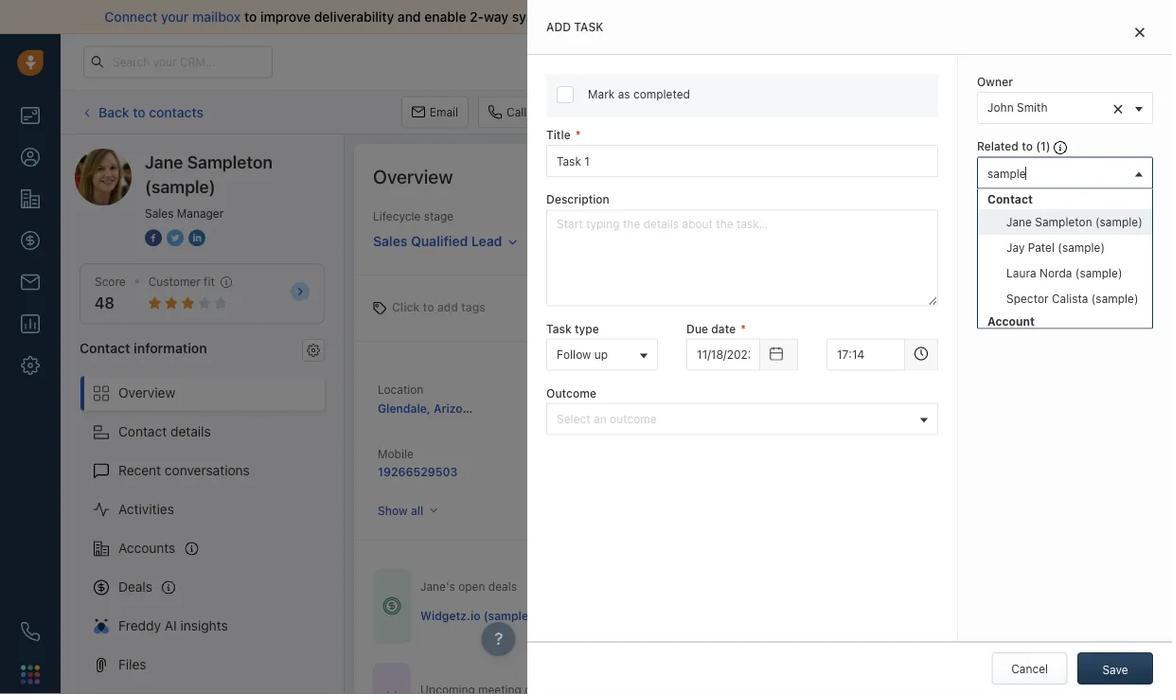 Task type: locate. For each thing, give the bounding box(es) containing it.
overview
[[373, 165, 453, 187], [118, 385, 175, 401]]

widgetz.io (sample)
[[421, 608, 533, 622]]

an
[[594, 412, 607, 425]]

0 horizontal spatial task
[[547, 322, 572, 335]]

sales left activities
[[875, 106, 904, 119]]

none text field inside × tab panel
[[827, 339, 905, 371]]

sampleton up lost
[[1036, 215, 1093, 228]]

close image
[[1136, 27, 1145, 37]]

mark
[[588, 88, 615, 101]]

jane sampleton (sample) option
[[978, 209, 1153, 234]]

to for back to contacts
[[133, 104, 146, 120]]

sales
[[875, 106, 904, 119], [145, 206, 174, 220], [373, 233, 408, 249]]

0 vertical spatial widgetz.io
[[560, 401, 620, 414]]

1 vertical spatial john smith
[[936, 439, 996, 452]]

follow up button
[[547, 339, 658, 371]]

add deal
[[1021, 106, 1068, 119]]

files
[[118, 657, 146, 673]]

2 vertical spatial contact
[[118, 424, 167, 440]]

(sample) inside accounts widgetz.io (sample)
[[623, 401, 673, 414]]

to
[[244, 9, 257, 25], [133, 104, 146, 120], [1022, 140, 1033, 153], [423, 301, 434, 314], [1133, 396, 1144, 410]]

deliverability
[[314, 9, 394, 25]]

glendale, arizona, usa link
[[378, 402, 507, 415]]

/ right won
[[1097, 236, 1101, 250]]

task up title text field
[[710, 106, 735, 119]]

Search your CRM... text field
[[83, 46, 273, 78]]

jane sampleton (sample) up manager on the left top of the page
[[145, 152, 273, 197]]

1 vertical spatial sales
[[145, 206, 174, 220]]

0 vertical spatial contact
[[988, 192, 1033, 205]]

0 horizontal spatial john
[[936, 439, 962, 452]]

deals
[[118, 579, 153, 595]]

jane sampleton (sample) for sales manager
[[145, 152, 273, 197]]

None text field
[[827, 339, 905, 371]]

negotiation / lost button
[[950, 232, 1070, 254]]

a
[[996, 396, 1002, 410]]

to left "1"
[[1022, 140, 1033, 153]]

accounts for accounts
[[118, 540, 176, 556]]

call
[[507, 106, 527, 119]]

0 vertical spatial task
[[710, 106, 735, 119]]

Start typing the details about the task… text field
[[547, 210, 939, 306]]

1 horizontal spatial accounts
[[560, 381, 610, 394]]

2 vertical spatial sales
[[373, 233, 408, 249]]

/ inside button
[[1097, 236, 1101, 250]]

manager
[[177, 206, 224, 220]]

john down discuss
[[936, 439, 962, 452]]

1 vertical spatial smith
[[965, 439, 996, 452]]

contact down 48 button
[[80, 340, 130, 355]]

accounts for accounts widgetz.io (sample)
[[560, 381, 610, 394]]

1 vertical spatial widgetz.io
[[421, 608, 481, 622]]

0 horizontal spatial sales
[[145, 206, 174, 220]]

1 vertical spatial contact
[[80, 340, 130, 355]]

to for related to ( 1 )
[[1022, 140, 1033, 153]]

0 vertical spatial accounts
[[560, 381, 610, 394]]

contact for contact details
[[118, 424, 167, 440]]

accounts up select
[[560, 381, 610, 394]]

jane sampleton (sample) down the customize overview
[[1019, 202, 1155, 215]]

location glendale, arizona, usa
[[378, 383, 507, 415]]

john down owner
[[988, 101, 1014, 114]]

john smith
[[988, 101, 1048, 114], [936, 439, 996, 452]]

freddy
[[118, 618, 161, 634]]

sales down lifecycle
[[373, 233, 408, 249]]

churned
[[1104, 236, 1151, 250]]

to inside × tab panel
[[1022, 140, 1033, 153]]

add left deal
[[1021, 106, 1043, 119]]

0 horizontal spatial add
[[547, 20, 571, 34]]

0 horizontal spatial accounts
[[118, 540, 176, 556]]

1 horizontal spatial )
[[1067, 247, 1071, 260]]

19266529503
[[378, 465, 458, 478]]

task
[[710, 106, 735, 119], [547, 322, 572, 335]]

1 vertical spatial overview
[[118, 385, 175, 401]]

1 horizontal spatial smith
[[1017, 101, 1048, 114]]

john smith down owner
[[988, 101, 1048, 114]]

add for add deal
[[1021, 106, 1043, 119]]

None search field
[[983, 270, 1129, 290]]

0 vertical spatial add
[[547, 20, 571, 34]]

2 horizontal spatial sales
[[875, 106, 904, 119]]

0 vertical spatial (
[[1036, 140, 1041, 153]]

2 / from the left
[[1097, 236, 1101, 250]]

1 horizontal spatial widgetz.io (sample) link
[[560, 401, 673, 414]]

to right mailbox
[[244, 9, 257, 25]]

sampleton for patel
[[1036, 215, 1093, 228]]

select
[[557, 412, 591, 425]]

usa
[[483, 402, 507, 415]]

completed
[[634, 88, 690, 101]]

widgetz.io inside row
[[421, 608, 481, 622]]

recent conversations
[[118, 463, 250, 478]]

with
[[1079, 396, 1101, 410]]

smith down 'the'
[[965, 439, 996, 452]]

lead
[[472, 233, 502, 249]]

overview
[[1086, 170, 1134, 183]]

1 vertical spatial container_wx8msf4aqz5i3rn1 image
[[383, 691, 402, 694]]

sampleton inside option
[[1036, 215, 1093, 228]]

contact up the recent on the left of the page
[[118, 424, 167, 440]]

sampleton up manager on the left top of the page
[[187, 152, 273, 172]]

container_wx8msf4aqz5i3rn1 image
[[383, 597, 402, 616], [383, 691, 402, 694]]

group containing jane sampleton (sample)
[[978, 209, 1153, 311]]

sampleton down the customize overview
[[1048, 202, 1105, 215]]

1 horizontal spatial task
[[710, 106, 735, 119]]

0 horizontal spatial widgetz.io (sample) link
[[421, 607, 533, 623]]

1 vertical spatial accounts
[[118, 540, 176, 556]]

group
[[978, 209, 1153, 311]]

0 vertical spatial sales
[[875, 106, 904, 119]]

task inside × tab panel
[[547, 322, 572, 335]]

1 horizontal spatial overview
[[373, 165, 453, 187]]

requirements
[[1000, 413, 1070, 426]]

cancel
[[1012, 662, 1048, 675]]

customer fit
[[148, 275, 215, 288]]

accounts
[[560, 381, 610, 394], [118, 540, 176, 556]]

sales up facebook circled image
[[145, 206, 174, 220]]

jane
[[145, 152, 183, 172], [1019, 202, 1045, 215], [1007, 215, 1032, 228], [1104, 396, 1130, 410]]

× dialog
[[528, 0, 1173, 694]]

1 vertical spatial widgetz.io (sample) link
[[421, 607, 533, 623]]

-- text field
[[687, 339, 761, 371]]

add inside × tab panel
[[547, 20, 571, 34]]

show all
[[378, 504, 424, 517]]

contact inside list box
[[988, 192, 1033, 205]]

(sample) inside × tab panel
[[1108, 202, 1155, 215]]

ai
[[165, 618, 177, 634]]

cell
[[882, 597, 1035, 635]]

0 horizontal spatial (
[[1036, 140, 1041, 153]]

accounts down activities
[[118, 540, 176, 556]]

add inside button
[[1021, 106, 1043, 119]]

stage
[[424, 210, 454, 223]]

1 vertical spatial add
[[1021, 106, 1043, 119]]

customize
[[1026, 170, 1083, 183]]

to left add
[[423, 301, 434, 314]]

owner
[[977, 75, 1013, 89]]

none search field inside × tab panel
[[983, 270, 1129, 290]]

connect
[[105, 9, 158, 25]]

widgetz.io down jane's
[[421, 608, 481, 622]]

0 horizontal spatial /
[[1040, 236, 1044, 250]]

facebook circled image
[[145, 227, 162, 248]]

connect your mailbox link
[[105, 9, 244, 25]]

cell inside widgetz.io (sample) row
[[882, 597, 1035, 635]]

0 horizontal spatial widgetz.io
[[421, 608, 481, 622]]

to right with
[[1133, 396, 1144, 410]]

/ inside button
[[1040, 236, 1044, 250]]

jane inside jane sampleton (sample) option
[[1007, 215, 1032, 228]]

glendale,
[[378, 402, 431, 415]]

add left task
[[547, 20, 571, 34]]

contact information
[[80, 340, 207, 355]]

1 horizontal spatial widgetz.io
[[560, 401, 620, 414]]

overview up lifecycle stage
[[373, 165, 453, 187]]

contact
[[988, 192, 1033, 205], [80, 340, 130, 355], [118, 424, 167, 440]]

× tab panel
[[528, 0, 1173, 694]]

customer
[[148, 275, 201, 288]]

1 horizontal spatial (
[[1055, 247, 1059, 260]]

1 horizontal spatial add
[[1021, 106, 1043, 119]]

1 horizontal spatial sales
[[373, 233, 408, 249]]

accounts inside accounts widgetz.io (sample)
[[560, 381, 610, 394]]

add
[[547, 20, 571, 34], [1021, 106, 1043, 119]]

linkedin circled image
[[188, 227, 206, 248]]

widgetz.io down outcome
[[560, 401, 620, 414]]

related
[[977, 140, 1019, 153]]

phone image
[[21, 622, 40, 641]]

0 vertical spatial )
[[1046, 140, 1051, 153]]

date
[[712, 322, 736, 335]]

0 vertical spatial john smith
[[988, 101, 1048, 114]]

john smith inside × tab panel
[[988, 101, 1048, 114]]

recent
[[118, 463, 161, 478]]

sales for sales activities
[[875, 106, 904, 119]]

smith up "1"
[[1017, 101, 1048, 114]]

to for click to add tags
[[423, 301, 434, 314]]

jane sampleton (sample)
[[145, 152, 273, 197], [1019, 202, 1155, 215], [1007, 215, 1143, 228]]

to inside back to contacts link
[[133, 104, 146, 120]]

twitter circled image
[[167, 227, 184, 248]]

sales qualified lead
[[373, 233, 502, 249]]

spector calista (sample)
[[1007, 292, 1139, 305]]

activities
[[118, 502, 174, 517]]

overview up contact details
[[118, 385, 175, 401]]

task inside button
[[710, 106, 735, 119]]

follow up
[[557, 348, 608, 361]]

back
[[99, 104, 129, 120]]

0 horizontal spatial smith
[[965, 439, 996, 452]]

jane sampleton (sample) for jay patel (sample)
[[1007, 215, 1143, 228]]

0 vertical spatial smith
[[1017, 101, 1048, 114]]

john
[[988, 101, 1014, 114], [936, 439, 962, 452]]

jane sampleton (sample) inside option
[[1007, 215, 1143, 228]]

1 / from the left
[[1040, 236, 1044, 250]]

save
[[1103, 663, 1129, 676]]

0 vertical spatial john
[[988, 101, 1014, 114]]

jane sampleton (sample) up won
[[1007, 215, 1143, 228]]

contact up "negotiation / lost" link at the right of page
[[988, 192, 1033, 205]]

/ left lost
[[1040, 236, 1044, 250]]

0 vertical spatial container_wx8msf4aqz5i3rn1 image
[[383, 597, 402, 616]]

smith inside × tab panel
[[1017, 101, 1048, 114]]

sales manager
[[145, 206, 224, 220]]

1 horizontal spatial /
[[1097, 236, 1101, 250]]

0
[[1059, 247, 1067, 260]]

0 horizontal spatial overview
[[118, 385, 175, 401]]

calista
[[1052, 292, 1089, 305]]

spector calista (sample) option
[[978, 285, 1153, 311]]

48 button
[[95, 294, 114, 312]]

lifecycle
[[373, 210, 421, 223]]

task left type
[[547, 322, 572, 335]]

1 horizontal spatial john
[[988, 101, 1014, 114]]

1 vertical spatial task
[[547, 322, 572, 335]]

customize overview button
[[998, 163, 1144, 189]]

1
[[1041, 140, 1046, 153]]

1 vertical spatial )
[[1067, 247, 1071, 260]]

0 vertical spatial widgetz.io (sample) link
[[560, 401, 673, 414]]

score
[[95, 275, 126, 288]]

location
[[378, 383, 424, 396]]

to inside scheduled a meeting later with jane to discuss the requirements
[[1133, 396, 1144, 410]]

to right back
[[133, 104, 146, 120]]

john smith down discuss
[[936, 439, 996, 452]]

jane's
[[421, 580, 455, 594]]

due
[[687, 322, 709, 335]]

list box
[[978, 189, 1153, 433]]

select an outcome button
[[547, 403, 939, 435]]

option
[[978, 189, 1153, 311]]



Task type: describe. For each thing, give the bounding box(es) containing it.
way
[[484, 9, 509, 25]]

the
[[979, 413, 997, 426]]

cancel button
[[992, 653, 1068, 685]]

mailbox
[[192, 9, 241, 25]]

laura
[[1007, 266, 1037, 279]]

jane sampleton (sample) inside × tab panel
[[1019, 202, 1155, 215]]

sampleton inside × tab panel
[[1048, 202, 1105, 215]]

widgetz.io (sample) link inside row
[[421, 607, 533, 623]]

related to ( 1 )
[[977, 140, 1054, 153]]

select an outcome
[[557, 412, 657, 425]]

click
[[392, 301, 420, 314]]

task for task
[[710, 106, 735, 119]]

1 vertical spatial john
[[936, 439, 962, 452]]

as
[[618, 88, 630, 101]]

norda
[[1040, 266, 1073, 279]]

won / churned button
[[1047, 232, 1151, 254]]

john inside × tab panel
[[988, 101, 1014, 114]]

mobile 19266529503
[[378, 448, 458, 478]]

deals
[[489, 580, 517, 594]]

phone element
[[11, 613, 49, 651]]

connect your mailbox to improve deliverability and enable 2-way sync of email conversations.
[[105, 9, 690, 25]]

back to contacts link
[[80, 97, 205, 127]]

mng settings image
[[307, 344, 320, 357]]

conversations.
[[598, 9, 690, 25]]

tags
[[461, 301, 486, 314]]

19266529503 link
[[378, 465, 458, 478]]

won
[[1070, 236, 1094, 250]]

won / churned link
[[1047, 232, 1151, 254]]

spector
[[1007, 292, 1049, 305]]

sales for sales qualified lead
[[373, 233, 408, 249]]

0 horizontal spatial )
[[1046, 140, 1051, 153]]

information
[[134, 340, 207, 355]]

contact details
[[118, 424, 211, 440]]

×
[[1113, 96, 1124, 118]]

fit
[[204, 275, 215, 288]]

sampleton for manager
[[187, 152, 273, 172]]

add for add task
[[547, 20, 571, 34]]

sales for sales manager
[[145, 206, 174, 220]]

enable
[[425, 9, 466, 25]]

laura norda (sample) option
[[978, 260, 1153, 285]]

qualified
[[411, 233, 468, 249]]

meeting
[[783, 106, 827, 119]]

deal
[[1046, 106, 1068, 119]]

score 48
[[95, 275, 126, 312]]

call link
[[478, 96, 536, 128]]

add deal button
[[993, 96, 1078, 128]]

call button
[[478, 96, 536, 128]]

save button
[[1078, 653, 1154, 685]]

option containing contact
[[978, 189, 1153, 311]]

all
[[411, 504, 424, 517]]

2 container_wx8msf4aqz5i3rn1 image from the top
[[383, 691, 402, 694]]

improve
[[260, 9, 311, 25]]

task
[[574, 20, 604, 34]]

outcome
[[547, 386, 597, 400]]

(sample) inside option
[[1076, 266, 1123, 279]]

contact for contact information
[[80, 340, 130, 355]]

jay
[[1007, 240, 1025, 254]]

/ for won
[[1097, 236, 1101, 250]]

negotiation / lost
[[973, 236, 1070, 250]]

meeting button
[[755, 96, 837, 128]]

2-
[[470, 9, 484, 25]]

jay patel (sample)
[[1007, 240, 1105, 254]]

freshworks switcher image
[[21, 665, 40, 684]]

jay patel (sample) option
[[978, 234, 1153, 260]]

contacts
[[149, 104, 204, 120]]

Click to select records search field
[[983, 163, 1129, 183]]

(sample) inside row
[[484, 608, 533, 622]]

open
[[459, 580, 485, 594]]

task type
[[547, 322, 599, 335]]

title
[[547, 128, 571, 142]]

/ for negotiation
[[1040, 236, 1044, 250]]

email image
[[985, 54, 998, 70]]

task for task type
[[547, 322, 572, 335]]

1 vertical spatial (
[[1055, 247, 1059, 260]]

task button
[[682, 96, 745, 128]]

discuss
[[936, 413, 976, 426]]

collaborators ( 0 )
[[977, 247, 1071, 260]]

lifecycle stage
[[373, 210, 454, 223]]

add task
[[547, 20, 604, 34]]

activities
[[907, 106, 955, 119]]

freddy ai insights
[[118, 618, 228, 634]]

up
[[594, 348, 608, 361]]

sales qualified lead link
[[373, 225, 518, 251]]

jane inside scheduled a meeting later with jane to discuss the requirements
[[1104, 396, 1130, 410]]

jane inside × tab panel
[[1019, 202, 1045, 215]]

due date
[[687, 322, 736, 335]]

sms button
[[578, 96, 640, 128]]

outcome
[[610, 412, 657, 425]]

janesampleton@gmail.com link
[[743, 398, 893, 417]]

status
[[563, 210, 597, 223]]

contact for contact
[[988, 192, 1033, 205]]

48
[[95, 294, 114, 312]]

follow
[[557, 348, 591, 361]]

description
[[547, 193, 610, 206]]

list box containing contact
[[978, 189, 1153, 433]]

conversations
[[165, 463, 250, 478]]

laura norda (sample)
[[1007, 266, 1123, 279]]

accounts widgetz.io (sample)
[[560, 381, 673, 414]]

sales activities
[[875, 106, 955, 119]]

sms
[[606, 106, 631, 119]]

customize overview
[[1026, 170, 1134, 183]]

negotiation / lost link
[[950, 232, 1070, 254]]

email button
[[401, 96, 469, 128]]

1 container_wx8msf4aqz5i3rn1 image from the top
[[383, 597, 402, 616]]

details
[[171, 424, 211, 440]]

janesampleton@gmail.com
[[743, 401, 893, 414]]

Title text field
[[547, 145, 939, 177]]

0 vertical spatial overview
[[373, 165, 453, 187]]

(sample) inside option
[[1092, 292, 1139, 305]]

arizona,
[[434, 402, 480, 415]]

widgetz.io (sample) row
[[421, 596, 1035, 635]]

widgetz.io inside accounts widgetz.io (sample)
[[560, 401, 620, 414]]



Task type: vqa. For each thing, say whether or not it's contained in the screenshot.
mark
yes



